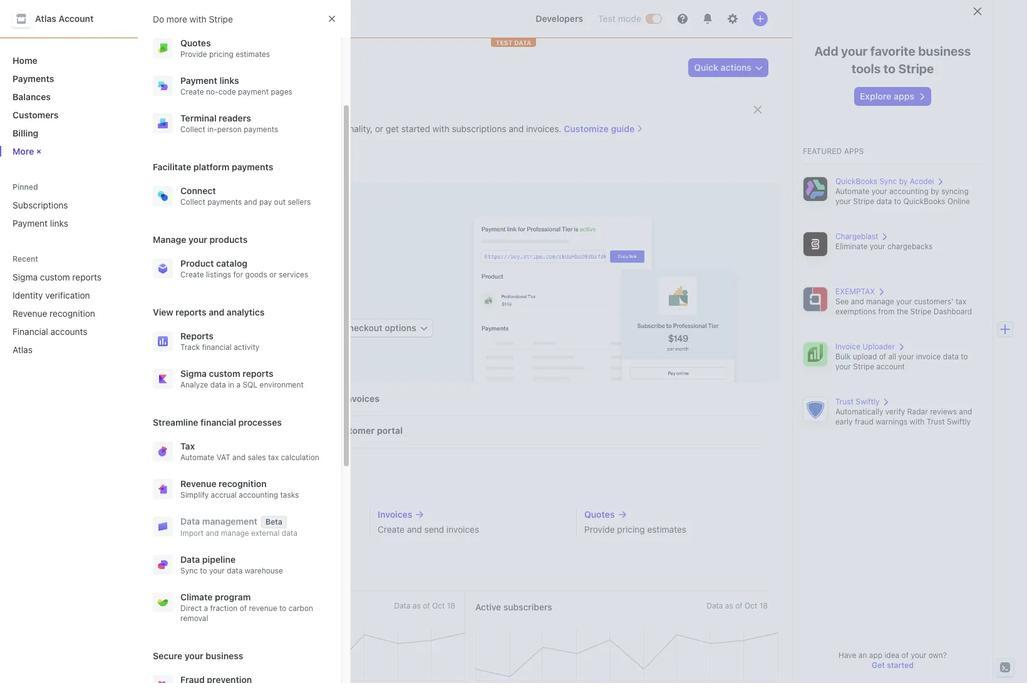 Task type: vqa. For each thing, say whether or not it's contained in the screenshot.
Facilitate
yes



Task type: describe. For each thing, give the bounding box(es) containing it.
get started link
[[872, 661, 914, 670]]

identity verification
[[13, 290, 90, 301]]

revenue for revenue recognition simplify accrual accounting tasks
[[180, 479, 216, 489]]

services
[[279, 270, 308, 279]]

recommended
[[216, 123, 274, 134]]

payment for payment links
[[13, 218, 48, 229]]

search
[[175, 13, 204, 24]]

18 for active subscribers
[[760, 601, 768, 611]]

activity
[[234, 343, 260, 352]]

checkout
[[344, 323, 383, 334]]

your up the taking
[[189, 234, 207, 245]]

by inside "automate your accounting by syncing your stripe data to quickbooks online"
[[931, 187, 940, 196]]

recent navigation links element
[[0, 254, 138, 360]]

invoices.
[[526, 123, 562, 134]]

sellers
[[288, 197, 311, 207]]

direct
[[180, 604, 202, 613]]

tools
[[852, 61, 881, 76]]

favorite
[[871, 44, 916, 58]]

to inside add your favorite business tools to stripe
[[884, 61, 896, 76]]

recognition for revenue recognition
[[50, 308, 95, 319]]

exemptax
[[836, 287, 875, 296]]

facilitate
[[153, 162, 191, 172]]

see
[[836, 297, 849, 306]]

create down "invoices"
[[378, 524, 405, 535]]

1 horizontal spatial with
[[433, 123, 450, 134]]

a inside climate program direct a fraction of revenue to carbon removal
[[204, 604, 208, 613]]

invoices
[[447, 524, 479, 535]]

and inside the tax automate vat and sales tax calculation
[[232, 453, 246, 462]]

mrr
[[163, 602, 182, 613]]

balances link
[[8, 86, 128, 107]]

started for get
[[401, 123, 430, 134]]

streamline financial processes element
[[148, 435, 331, 629]]

0 horizontal spatial with
[[190, 13, 207, 24]]

more for +
[[13, 146, 34, 157]]

and down data management
[[206, 529, 219, 538]]

1 vertical spatial payment
[[251, 323, 288, 334]]

reports track financial activity
[[180, 331, 260, 352]]

get
[[872, 661, 885, 670]]

tax automate vat and sales tax calculation
[[180, 441, 319, 462]]

starter guide
[[163, 100, 255, 118]]

in-
[[207, 125, 217, 134]]

1 vertical spatial subscriptions link
[[171, 509, 355, 521]]

a inside "sigma custom reports analyze data in a sql environment"
[[236, 380, 241, 390]]

your inside add your favorite business tools to stripe
[[841, 44, 868, 58]]

analytics
[[227, 307, 265, 318]]

management
[[202, 516, 257, 527]]

to inside "automate your accounting by syncing your stripe data to quickbooks online"
[[894, 197, 901, 206]]

stripe inside "see and manage your customers' tax exemptions from the stripe dashboard"
[[911, 307, 932, 316]]

data
[[514, 39, 531, 46]]

manage for your
[[866, 297, 895, 306]]

1 horizontal spatial by
[[899, 177, 908, 186]]

accounts
[[50, 326, 87, 337]]

sigma custom reports
[[13, 272, 102, 283]]

your down bulk
[[836, 362, 851, 371]]

qr
[[332, 231, 344, 242]]

as for active subscribers
[[725, 601, 733, 611]]

platform
[[193, 162, 230, 172]]

add
[[815, 44, 839, 58]]

beta
[[266, 517, 282, 527]]

automate your accounting by syncing your stripe data to quickbooks online
[[836, 187, 970, 206]]

trust swiftly image
[[803, 397, 828, 422]]

atlas for atlas account
[[35, 13, 56, 24]]

your right secure at left bottom
[[185, 651, 203, 661]]

reports for sigma custom reports
[[72, 272, 102, 283]]

0 horizontal spatial trust
[[836, 397, 854, 407]]

climate program direct a fraction of revenue to carbon removal
[[180, 592, 313, 623]]

and left analytics
[[209, 307, 224, 318]]

automatically
[[836, 407, 884, 417]]

tax for see
[[956, 297, 967, 306]]

more for checkout
[[320, 323, 341, 334]]

stripe inside "automate your accounting by syncing your stripe data to quickbooks online"
[[853, 197, 875, 206]]

subscriptions inside pinned element
[[13, 200, 68, 210]]

stripe inside add your favorite business tools to stripe
[[899, 61, 934, 76]]

reviews
[[930, 407, 957, 417]]

chargeblast
[[836, 232, 879, 241]]

can
[[231, 244, 245, 254]]

payments inside connect collect payments and pay out sellers
[[207, 197, 242, 207]]

view reports and analytics
[[153, 307, 265, 318]]

collect inside terminal readers collect in-person payments
[[180, 125, 205, 134]]

links for payment links create no-code payment pages
[[220, 75, 239, 86]]

data as of oct 18 for mrr
[[394, 601, 455, 611]]

revenue
[[249, 604, 277, 613]]

growth
[[163, 568, 206, 582]]

provide inside 'quotes provide pricing estimates'
[[180, 49, 207, 59]]

financial inside "reports track financial activity"
[[202, 343, 232, 352]]

add your favorite business tools to stripe
[[815, 44, 971, 76]]

0 vertical spatial test
[[303, 123, 318, 134]]

starter
[[163, 100, 212, 118]]

as for mrr
[[413, 601, 421, 611]]

active
[[475, 602, 501, 613]]

streamline financial processes
[[153, 417, 282, 428]]

1 vertical spatial financial
[[200, 417, 236, 428]]

subscriptions
[[452, 123, 506, 134]]

the inside "see and manage your customers' tax exemptions from the stripe dashboard"
[[897, 307, 908, 316]]

see and manage your customers' tax exemptions from the stripe dashboard
[[836, 297, 972, 316]]

links for payment links are urls, buttons, or qr codes that can help conversion by taking customers straight to the checkout—no website required.
[[223, 231, 241, 242]]

guide for starter guide
[[215, 100, 255, 118]]

oct for mrr
[[432, 601, 445, 611]]

manage for external
[[221, 529, 249, 538]]

automate inside the tax automate vat and sales tax calculation
[[180, 453, 214, 462]]

1 vertical spatial business
[[206, 651, 243, 661]]

invoices
[[378, 509, 412, 520]]

facilitate platform payments
[[153, 162, 273, 172]]

upload
[[853, 352, 877, 361]]

connect collect payments and pay out sellers
[[180, 185, 311, 207]]

analyze
[[180, 380, 208, 390]]

home
[[13, 55, 37, 66]]

0 vertical spatial swiftly
[[856, 397, 880, 407]]

automate inside "automate your accounting by syncing your stripe data to quickbooks online"
[[836, 187, 870, 196]]

of inside have an app idea of your own? get started
[[902, 651, 909, 660]]

and inside "see and manage your customers' tax exemptions from the stripe dashboard"
[[851, 297, 864, 306]]

mode
[[618, 13, 641, 24]]

home link
[[8, 50, 128, 71]]

product
[[180, 258, 214, 269]]

automatically verify radar reviews and early fraud warnings with trust swiftly
[[836, 407, 972, 427]]

an
[[859, 651, 867, 660]]

or inside the payment links are urls, buttons, or qr codes that can help conversion by taking customers straight to the checkout—no website required.
[[321, 231, 329, 242]]

explore
[[860, 91, 892, 101]]

create test payment link
[[202, 323, 305, 334]]

0 vertical spatial billing
[[163, 57, 213, 78]]

processes
[[238, 417, 282, 428]]

revenue for revenue recognition
[[13, 308, 47, 319]]

payments
[[13, 73, 54, 84]]

quickbooks sync by acodei image
[[803, 177, 828, 202]]

do
[[153, 13, 164, 24]]

invoices link
[[378, 509, 561, 521]]

payment for payment links are urls, buttons, or qr codes that can help conversion by taking customers straight to the checkout—no website required.
[[185, 231, 221, 242]]

manage your products
[[153, 234, 248, 245]]

early
[[836, 417, 853, 427]]

to inside climate program direct a fraction of revenue to carbon removal
[[279, 604, 286, 613]]

data inside "automate your accounting by syncing your stripe data to quickbooks online"
[[877, 197, 892, 206]]

your inside have an app idea of your own? get started
[[911, 651, 927, 660]]

1 horizontal spatial subscriptions
[[171, 509, 229, 520]]

import
[[180, 529, 204, 538]]

all
[[889, 352, 896, 361]]

for
[[233, 270, 243, 279]]

exemptax image
[[803, 287, 828, 312]]

chargebacks
[[888, 242, 933, 251]]

by inside the payment links are urls, buttons, or qr codes that can help conversion by taking customers straight to the checkout—no website required.
[[314, 244, 324, 254]]

urls,
[[259, 231, 283, 242]]

featured
[[803, 147, 842, 156]]

pinned navigation links element
[[8, 182, 128, 234]]

1 horizontal spatial pricing
[[617, 524, 645, 535]]

or for get
[[375, 123, 383, 134]]

vat
[[217, 453, 230, 462]]

data management
[[180, 516, 257, 527]]

swiftly inside automatically verify radar reviews and early fraud warnings with trust swiftly
[[947, 417, 971, 427]]

manage
[[153, 234, 186, 245]]

of inside bulk upload of all your invoice data to your stripe account
[[879, 352, 886, 361]]

tax
[[180, 441, 195, 452]]

warehouse
[[245, 566, 283, 576]]

payments inside terminal readers collect in-person payments
[[244, 125, 278, 134]]

stripe inside bulk upload of all your invoice data to your stripe account
[[853, 362, 875, 371]]

options
[[385, 323, 416, 334]]

external
[[251, 529, 280, 538]]

straight
[[258, 256, 289, 267]]

oct for active subscribers
[[745, 601, 758, 611]]

more +
[[13, 146, 45, 158]]

data as of oct 18 for active subscribers
[[707, 601, 768, 611]]



Task type: locate. For each thing, give the bounding box(es) containing it.
manage inside streamline financial processes element
[[221, 529, 249, 538]]

revenue recognition simplify accrual accounting tasks
[[180, 479, 299, 500]]

create down 'product'
[[180, 270, 204, 279]]

more left checkout
[[320, 323, 341, 334]]

0 horizontal spatial subscriptions
[[13, 200, 68, 210]]

create inside payment links create no-code payment pages
[[180, 87, 204, 96]]

2 vertical spatial links
[[223, 231, 241, 242]]

0 vertical spatial collect
[[180, 125, 205, 134]]

reports inside "sigma custom reports analyze data in a sql environment"
[[243, 368, 273, 379]]

to inside data pipeline sync to your data warehouse
[[200, 566, 207, 576]]

stripe down upload
[[853, 362, 875, 371]]

data inside bulk upload of all your invoice data to your stripe account
[[943, 352, 959, 361]]

payment left 'link'
[[251, 323, 288, 334]]

guide down code
[[215, 100, 255, 118]]

sync
[[880, 177, 897, 186], [180, 566, 198, 576]]

payment for payment links create no-code payment pages
[[180, 75, 217, 86]]

payment inside pinned element
[[13, 218, 48, 229]]

and left pay
[[244, 197, 257, 207]]

data down pipeline
[[227, 566, 243, 576]]

connect
[[180, 185, 216, 196]]

stripe down quickbooks sync by acodei
[[853, 197, 875, 206]]

billing inside the core navigation links element
[[13, 128, 38, 138]]

accounting
[[890, 187, 929, 196], [239, 490, 278, 500]]

1 vertical spatial manage
[[221, 529, 249, 538]]

2 as from the left
[[725, 601, 733, 611]]

stripe down favorite
[[899, 61, 934, 76]]

or left get
[[375, 123, 383, 134]]

create inside 'product catalog create listings for goods or services'
[[180, 270, 204, 279]]

2 horizontal spatial by
[[931, 187, 940, 196]]

business right favorite
[[918, 44, 971, 58]]

0 vertical spatial the
[[301, 256, 314, 267]]

recognition inside recent element
[[50, 308, 95, 319]]

1 vertical spatial a
[[204, 604, 208, 613]]

0 horizontal spatial automate
[[180, 453, 214, 462]]

quotes for quotes provide pricing estimates
[[180, 38, 211, 48]]

0 horizontal spatial revenue
[[13, 308, 47, 319]]

data right invoice
[[943, 352, 959, 361]]

view reports and analytics element
[[148, 325, 331, 395]]

the right from
[[897, 307, 908, 316]]

0 vertical spatial custom
[[40, 272, 70, 283]]

atlas account
[[35, 13, 94, 24]]

0 horizontal spatial guide
[[215, 100, 255, 118]]

set
[[171, 524, 185, 535]]

0 horizontal spatial manage
[[221, 529, 249, 538]]

sigma for sigma custom reports analyze data in a sql environment
[[180, 368, 207, 379]]

1 vertical spatial quotes
[[584, 509, 615, 520]]

2 oct from the left
[[745, 601, 758, 611]]

sigma inside recent element
[[13, 272, 38, 283]]

your left own?
[[911, 651, 927, 660]]

0 vertical spatial accounting
[[890, 187, 929, 196]]

identity
[[13, 290, 43, 301]]

financial down the reports
[[202, 343, 232, 352]]

eliminate
[[836, 242, 868, 251]]

payment inside payment links create no-code payment pages
[[238, 87, 269, 96]]

0 vertical spatial subscriptions link
[[8, 195, 128, 215]]

sigma for sigma custom reports
[[13, 272, 38, 283]]

collect
[[180, 125, 205, 134], [180, 197, 205, 207]]

subscriptions up payment links
[[13, 200, 68, 210]]

payment up no-
[[180, 75, 217, 86]]

and right vat
[[232, 453, 246, 462]]

the inside the payment links are urls, buttons, or qr codes that can help conversion by taking customers straight to the checkout—no website required.
[[301, 256, 314, 267]]

sales
[[248, 453, 266, 462]]

sigma up "analyze"
[[180, 368, 207, 379]]

by down acodei
[[931, 187, 940, 196]]

1 vertical spatial atlas
[[13, 345, 33, 355]]

more inside button
[[320, 323, 341, 334]]

are
[[243, 231, 256, 242]]

1 horizontal spatial quickbooks
[[904, 197, 946, 206]]

quotes
[[180, 38, 211, 48], [584, 509, 615, 520]]

quickbooks inside "automate your accounting by syncing your stripe data to quickbooks online"
[[904, 197, 946, 206]]

customers
[[213, 256, 255, 267]]

fraud
[[855, 417, 874, 427]]

pages
[[271, 87, 292, 96]]

data inside "sigma custom reports analyze data in a sql environment"
[[210, 380, 226, 390]]

1 horizontal spatial oct
[[745, 601, 758, 611]]

1 horizontal spatial revenue
[[180, 479, 216, 489]]

accounting inside "automate your accounting by syncing your stripe data to quickbooks online"
[[890, 187, 929, 196]]

or down straight
[[269, 270, 277, 279]]

chargeblast image
[[803, 232, 828, 257]]

terminal readers collect in-person payments
[[180, 113, 278, 134]]

started down idea
[[887, 661, 914, 670]]

customize guide link
[[564, 123, 643, 134]]

0 vertical spatial by
[[899, 177, 908, 186]]

1 horizontal spatial started
[[887, 661, 914, 670]]

estimates up payment links create no-code payment pages on the top of page
[[236, 49, 270, 59]]

1 vertical spatial tax
[[268, 453, 279, 462]]

your
[[841, 44, 868, 58], [872, 187, 887, 196], [836, 197, 851, 206], [189, 234, 207, 245], [870, 242, 886, 251], [897, 297, 912, 306], [899, 352, 914, 361], [836, 362, 851, 371], [209, 566, 225, 576], [185, 651, 203, 661], [911, 651, 927, 660]]

0 horizontal spatial started
[[401, 123, 430, 134]]

estimates down quotes link
[[647, 524, 687, 535]]

1 vertical spatial started
[[887, 661, 914, 670]]

subscriptions link up external
[[171, 509, 355, 521]]

test
[[598, 13, 616, 24]]

your down "chargeblast"
[[870, 242, 886, 251]]

sync up climate at the bottom of the page
[[180, 566, 198, 576]]

1 vertical spatial with
[[433, 123, 450, 134]]

your down quickbooks sync by acodei
[[872, 187, 887, 196]]

to left carbon
[[279, 604, 286, 613]]

test
[[496, 39, 513, 46]]

0 vertical spatial automate
[[836, 187, 870, 196]]

2 vertical spatial by
[[314, 244, 324, 254]]

payment inside payment links create no-code payment pages
[[180, 75, 217, 86]]

collect inside connect collect payments and pay out sellers
[[180, 197, 205, 207]]

custom for sigma custom reports analyze data in a sql environment
[[209, 368, 240, 379]]

accounting inside the revenue recognition simplify accrual accounting tasks
[[239, 490, 278, 500]]

manage
[[866, 297, 895, 306], [221, 529, 249, 538]]

data pipeline sync to your data warehouse
[[180, 554, 283, 576]]

with down radar
[[910, 417, 925, 427]]

and up exemptions
[[851, 297, 864, 306]]

or left qr on the top of the page
[[321, 231, 329, 242]]

links inside the payment links are urls, buttons, or qr codes that can help conversion by taking customers straight to the checkout—no website required.
[[223, 231, 241, 242]]

custom inside sigma custom reports link
[[40, 272, 70, 283]]

reports
[[180, 331, 214, 341]]

import and manage external data
[[180, 529, 297, 538]]

payment links create no-code payment pages
[[180, 75, 292, 96]]

of inside climate program direct a fraction of revenue to carbon removal
[[240, 604, 247, 613]]

0 vertical spatial sigma
[[13, 272, 38, 283]]

0 vertical spatial payment
[[180, 75, 217, 86]]

0 horizontal spatial test
[[232, 323, 249, 334]]

terminal
[[180, 113, 217, 123]]

custom up "identity verification"
[[40, 272, 70, 283]]

recognition up accounts
[[50, 308, 95, 319]]

from
[[878, 307, 895, 316]]

automate down tax
[[180, 453, 214, 462]]

create up starter
[[180, 87, 204, 96]]

1 vertical spatial test
[[232, 323, 249, 334]]

have
[[839, 651, 857, 660]]

revenue up simplify
[[180, 479, 216, 489]]

0 vertical spatial subscriptions
[[13, 200, 68, 210]]

quotes inside 'quotes provide pricing estimates'
[[180, 38, 211, 48]]

and left invoices.
[[509, 123, 524, 134]]

core navigation links element
[[8, 50, 128, 162]]

goods
[[245, 270, 267, 279]]

app
[[869, 651, 883, 660]]

link
[[290, 323, 305, 334]]

quotes provide pricing estimates
[[180, 38, 270, 59]]

your right all on the right bottom
[[899, 352, 914, 361]]

pricing up payment links create no-code payment pages on the top of page
[[209, 49, 234, 59]]

your inside "see and manage your customers' tax exemptions from the stripe dashboard"
[[897, 297, 912, 306]]

1 vertical spatial swiftly
[[947, 417, 971, 427]]

removal
[[180, 614, 208, 623]]

subscriptions link up payment links
[[8, 195, 128, 215]]

1 as from the left
[[413, 601, 421, 611]]

tax right sales on the left bottom of page
[[268, 453, 279, 462]]

stripe up 'quotes provide pricing estimates'
[[209, 13, 233, 24]]

revenue up financial
[[13, 308, 47, 319]]

atlas left account
[[35, 13, 56, 24]]

1 horizontal spatial atlas
[[35, 13, 56, 24]]

to inside bulk upload of all your invoice data to your stripe account
[[961, 352, 968, 361]]

1 oct from the left
[[432, 601, 445, 611]]

data down quickbooks sync by acodei
[[877, 197, 892, 206]]

0 horizontal spatial estimates
[[236, 49, 270, 59]]

2 collect from the top
[[180, 197, 205, 207]]

quickbooks down apps
[[836, 177, 878, 186]]

1 vertical spatial billing
[[13, 128, 38, 138]]

1 horizontal spatial quotes
[[584, 509, 615, 520]]

required.
[[276, 269, 313, 279]]

with inside automatically verify radar reviews and early fraud warnings with trust swiftly
[[910, 417, 925, 427]]

pricing down quotes link
[[617, 524, 645, 535]]

your inside data pipeline sync to your data warehouse
[[209, 566, 225, 576]]

atlas inside button
[[35, 13, 56, 24]]

1 horizontal spatial manage
[[866, 297, 895, 306]]

recognition inside the revenue recognition simplify accrual accounting tasks
[[219, 479, 267, 489]]

accounting up beta
[[239, 490, 278, 500]]

billing
[[163, 57, 213, 78], [13, 128, 38, 138]]

reports inside recent element
[[72, 272, 102, 283]]

1 vertical spatial reports
[[176, 307, 206, 318]]

to down favorite
[[884, 61, 896, 76]]

verify
[[886, 407, 905, 417]]

to down pipeline
[[200, 566, 207, 576]]

1 horizontal spatial reports
[[176, 307, 206, 318]]

started right get
[[401, 123, 430, 134]]

swiftly down reviews
[[947, 417, 971, 427]]

payment inside the payment links are urls, buttons, or qr codes that can help conversion by taking customers straight to the checkout—no website required.
[[185, 231, 221, 242]]

or inside 'product catalog create listings for goods or services'
[[269, 270, 277, 279]]

links for payment links
[[50, 218, 68, 229]]

trust
[[836, 397, 854, 407], [927, 417, 945, 427]]

1 horizontal spatial sigma
[[180, 368, 207, 379]]

data inside data pipeline sync to your data warehouse
[[180, 554, 200, 565]]

billing up more +
[[13, 128, 38, 138]]

buttons,
[[285, 231, 318, 242]]

0 horizontal spatial subscriptions link
[[8, 195, 128, 215]]

0 horizontal spatial oct
[[432, 601, 445, 611]]

and right reviews
[[959, 407, 972, 417]]

2 vertical spatial payment
[[185, 231, 221, 242]]

0 horizontal spatial sync
[[180, 566, 198, 576]]

fraction
[[210, 604, 238, 613]]

payment up codes
[[185, 231, 221, 242]]

tax inside the tax automate vat and sales tax calculation
[[268, 453, 279, 462]]

streamline
[[153, 417, 198, 428]]

manage up from
[[866, 297, 895, 306]]

test right the tasks,
[[303, 123, 318, 134]]

1 horizontal spatial tax
[[956, 297, 967, 306]]

create
[[180, 87, 204, 96], [180, 270, 204, 279], [202, 323, 230, 334], [378, 524, 405, 535]]

2 horizontal spatial or
[[375, 123, 383, 134]]

recognition up accrual
[[219, 479, 267, 489]]

1 horizontal spatial automate
[[836, 187, 870, 196]]

data left in
[[210, 380, 226, 390]]

1 vertical spatial automate
[[180, 453, 214, 462]]

calculation
[[281, 453, 319, 462]]

of
[[879, 352, 886, 361], [423, 601, 430, 611], [735, 601, 743, 611], [240, 604, 247, 613], [902, 651, 909, 660]]

0 vertical spatial tax
[[956, 297, 967, 306]]

links inside payment links create no-code payment pages
[[220, 75, 239, 86]]

1 vertical spatial guide
[[611, 123, 635, 134]]

quotes up provide pricing estimates
[[584, 509, 615, 520]]

tax inside "see and manage your customers' tax exemptions from the stripe dashboard"
[[956, 297, 967, 306]]

atlas for atlas
[[13, 345, 33, 355]]

by down buttons,
[[314, 244, 324, 254]]

test down analytics
[[232, 323, 249, 334]]

create test payment link link
[[185, 320, 310, 337]]

pinned element
[[8, 195, 128, 234]]

payment links
[[13, 218, 68, 229]]

0 vertical spatial started
[[401, 123, 430, 134]]

automate
[[836, 187, 870, 196], [180, 453, 214, 462]]

1 vertical spatial by
[[931, 187, 940, 196]]

0 horizontal spatial accounting
[[239, 490, 278, 500]]

2 vertical spatial reports
[[243, 368, 273, 379]]

create down view reports and analytics
[[202, 323, 230, 334]]

sigma inside "sigma custom reports analyze data in a sql environment"
[[180, 368, 207, 379]]

more up pinned
[[13, 146, 34, 157]]

developers
[[536, 13, 583, 24]]

more inside more +
[[13, 146, 34, 157]]

1 horizontal spatial recognition
[[219, 479, 267, 489]]

1 vertical spatial accounting
[[239, 490, 278, 500]]

your down pipeline
[[209, 566, 225, 576]]

quotes for quotes
[[584, 509, 615, 520]]

featured apps
[[803, 147, 864, 156]]

billing up no-
[[163, 57, 213, 78]]

tax up dashboard
[[956, 297, 967, 306]]

started for get
[[887, 661, 914, 670]]

0 horizontal spatial recognition
[[50, 308, 95, 319]]

to right invoice
[[961, 352, 968, 361]]

payments
[[244, 125, 278, 134], [232, 162, 273, 172], [207, 197, 242, 207], [239, 524, 278, 535]]

0 horizontal spatial data as of oct 18
[[394, 601, 455, 611]]

financial accounts link
[[8, 321, 110, 342]]

pricing inside 'quotes provide pricing estimates'
[[209, 49, 234, 59]]

0 vertical spatial quickbooks
[[836, 177, 878, 186]]

0 vertical spatial more
[[13, 146, 34, 157]]

your right the quickbooks sync by acodei image
[[836, 197, 851, 206]]

revenue inside the revenue recognition simplify accrual accounting tasks
[[180, 479, 216, 489]]

custom up in
[[209, 368, 240, 379]]

tax for tax
[[268, 453, 279, 462]]

atlas link
[[8, 340, 110, 360]]

1 vertical spatial custom
[[209, 368, 240, 379]]

explore apps link
[[855, 88, 931, 105]]

customers'
[[914, 297, 954, 306]]

links inside pinned element
[[50, 218, 68, 229]]

0 vertical spatial financial
[[202, 343, 232, 352]]

account
[[877, 362, 905, 371]]

reports for sigma custom reports analyze data in a sql environment
[[243, 368, 273, 379]]

reports up the reports
[[176, 307, 206, 318]]

collect down connect at the left top
[[180, 197, 205, 207]]

manage inside "see and manage your customers' tax exemptions from the stripe dashboard"
[[866, 297, 895, 306]]

financial
[[13, 326, 48, 337]]

1 horizontal spatial test
[[303, 123, 318, 134]]

trust inside automatically verify radar reviews and early fraud warnings with trust swiftly
[[927, 417, 945, 427]]

in
[[228, 380, 234, 390]]

0 horizontal spatial atlas
[[13, 345, 33, 355]]

apps
[[894, 91, 915, 101]]

0 horizontal spatial sigma
[[13, 272, 38, 283]]

0 horizontal spatial business
[[206, 651, 243, 661]]

atlas inside recent element
[[13, 345, 33, 355]]

Search search field
[[155, 7, 509, 30]]

tasks
[[280, 490, 299, 500]]

1 vertical spatial the
[[897, 307, 908, 316]]

2 18 from the left
[[760, 601, 768, 611]]

custom inside "sigma custom reports analyze data in a sql environment"
[[209, 368, 240, 379]]

0 vertical spatial estimates
[[236, 49, 270, 59]]

1 vertical spatial sigma
[[180, 368, 207, 379]]

the up required.
[[301, 256, 314, 267]]

1 horizontal spatial sync
[[880, 177, 897, 186]]

accounting down acodei
[[890, 187, 929, 196]]

1 vertical spatial collect
[[180, 197, 205, 207]]

sync inside data pipeline sync to your data warehouse
[[180, 566, 198, 576]]

0 horizontal spatial by
[[314, 244, 324, 254]]

and inside automatically verify radar reviews and early fraud warnings with trust swiftly
[[959, 407, 972, 417]]

by
[[899, 177, 908, 186], [931, 187, 940, 196], [314, 244, 324, 254]]

recent
[[13, 254, 38, 264]]

1 horizontal spatial provide
[[584, 524, 615, 535]]

0 vertical spatial provide
[[180, 49, 207, 59]]

1 data as of oct 18 from the left
[[394, 601, 455, 611]]

1 vertical spatial payment
[[13, 218, 48, 229]]

2 horizontal spatial reports
[[243, 368, 273, 379]]

or for services
[[269, 270, 277, 279]]

to down quickbooks sync by acodei
[[894, 197, 901, 206]]

2 data as of oct 18 from the left
[[707, 601, 768, 611]]

identity verification link
[[8, 285, 110, 306]]

subscriptions up up
[[171, 509, 229, 520]]

reports up verification
[[72, 272, 102, 283]]

quotes down do more with stripe
[[180, 38, 211, 48]]

pay
[[259, 197, 272, 207]]

idea
[[885, 651, 900, 660]]

sync up "automate your accounting by syncing your stripe data to quickbooks online"
[[880, 177, 897, 186]]

data down beta
[[282, 529, 297, 538]]

1 horizontal spatial data as of oct 18
[[707, 601, 768, 611]]

to inside the payment links are urls, buttons, or qr codes that can help conversion by taking customers straight to the checkout—no website required.
[[291, 256, 299, 267]]

products
[[210, 234, 248, 245]]

started inside have an app idea of your own? get started
[[887, 661, 914, 670]]

close menu image
[[328, 15, 336, 22]]

codes
[[185, 244, 210, 254]]

1 horizontal spatial or
[[321, 231, 329, 242]]

18 for mrr
[[447, 601, 455, 611]]

a right in
[[236, 380, 241, 390]]

subscribers
[[504, 602, 552, 613]]

atlas down financial
[[13, 345, 33, 355]]

recent element
[[0, 267, 138, 360]]

0 horizontal spatial quickbooks
[[836, 177, 878, 186]]

and left send
[[407, 524, 422, 535]]

billing link
[[8, 123, 128, 143]]

send
[[424, 524, 444, 535]]

1 vertical spatial trust
[[927, 417, 945, 427]]

apps
[[844, 147, 864, 156]]

1 vertical spatial provide
[[584, 524, 615, 535]]

data
[[877, 197, 892, 206], [943, 352, 959, 361], [210, 380, 226, 390], [282, 529, 297, 538], [227, 566, 243, 576]]

your left customers'
[[897, 297, 912, 306]]

1 collect from the top
[[180, 125, 205, 134]]

business down "fraction"
[[206, 651, 243, 661]]

functionality,
[[321, 123, 373, 134]]

your up 'tools'
[[841, 44, 868, 58]]

data inside data pipeline sync to your data warehouse
[[227, 566, 243, 576]]

0 horizontal spatial pricing
[[209, 49, 234, 59]]

0 vertical spatial payment
[[238, 87, 269, 96]]

a down climate at the bottom of the page
[[204, 604, 208, 613]]

with left subscriptions at top
[[433, 123, 450, 134]]

guide right customize at the right top of the page
[[611, 123, 635, 134]]

revenue inside recent element
[[13, 308, 47, 319]]

guide for customize guide
[[611, 123, 635, 134]]

warnings
[[876, 417, 908, 427]]

2 vertical spatial or
[[269, 270, 277, 279]]

manage down management at the bottom of page
[[221, 529, 249, 538]]

0 vertical spatial pricing
[[209, 49, 234, 59]]

to up required.
[[291, 256, 299, 267]]

a
[[236, 380, 241, 390], [204, 604, 208, 613]]

0 horizontal spatial custom
[[40, 272, 70, 283]]

0 vertical spatial guide
[[215, 100, 255, 118]]

with right more
[[190, 13, 207, 24]]

1 vertical spatial sync
[[180, 566, 198, 576]]

stripe down customers'
[[911, 307, 932, 316]]

test data
[[496, 39, 531, 46]]

more checkout options
[[320, 323, 416, 334]]

listings
[[206, 270, 231, 279]]

business inside add your favorite business tools to stripe
[[918, 44, 971, 58]]

by up "automate your accounting by syncing your stripe data to quickbooks online"
[[899, 177, 908, 186]]

invoice uploader image
[[803, 342, 828, 367]]

recognition for revenue recognition simplify accrual accounting tasks
[[219, 479, 267, 489]]

reports up sql
[[243, 368, 273, 379]]

1 horizontal spatial estimates
[[647, 524, 687, 535]]

website
[[243, 269, 274, 279]]

1 horizontal spatial as
[[725, 601, 733, 611]]

custom for sigma custom reports
[[40, 272, 70, 283]]

estimates inside 'quotes provide pricing estimates'
[[236, 49, 270, 59]]

dashboard
[[934, 307, 972, 316]]

that
[[212, 244, 228, 254]]

1 18 from the left
[[447, 601, 455, 611]]

1 vertical spatial links
[[50, 218, 68, 229]]

as
[[413, 601, 421, 611], [725, 601, 733, 611]]

and inside connect collect payments and pay out sellers
[[244, 197, 257, 207]]

0 vertical spatial business
[[918, 44, 971, 58]]

carbon
[[289, 604, 313, 613]]

invoice
[[836, 342, 861, 351]]

0 horizontal spatial tax
[[268, 453, 279, 462]]



